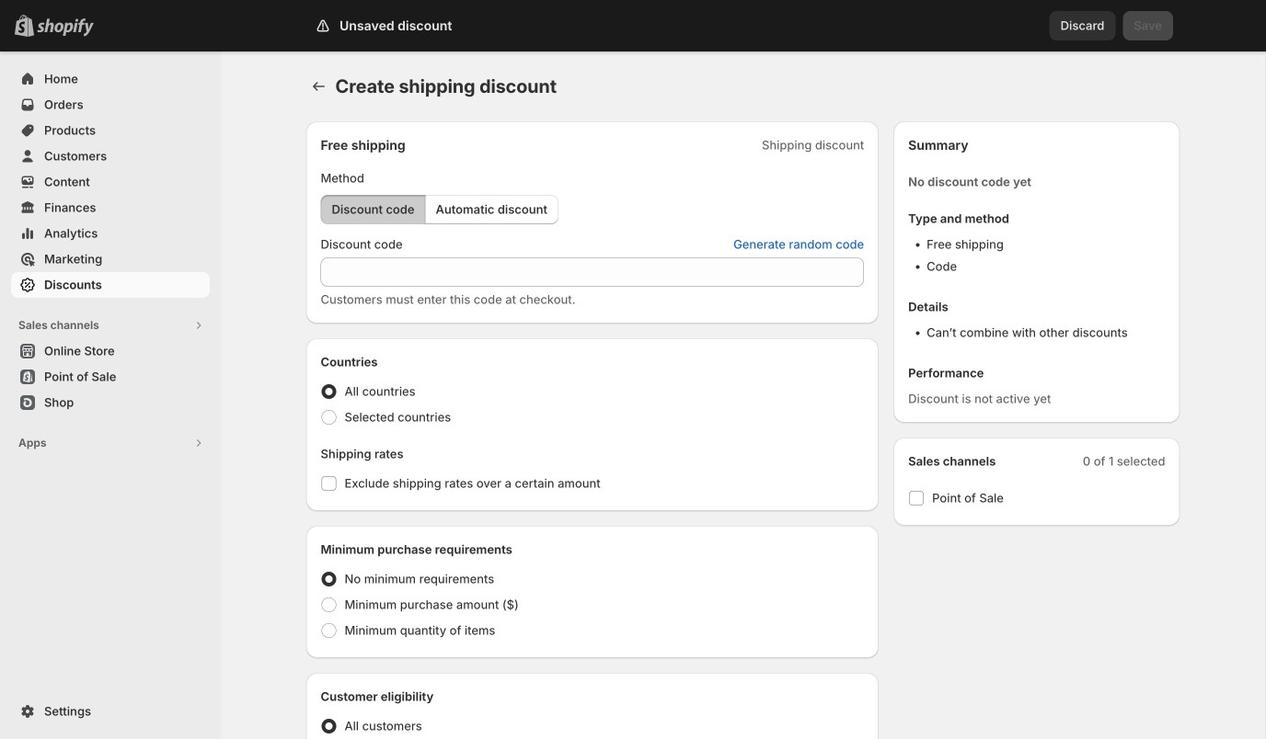 Task type: vqa. For each thing, say whether or not it's contained in the screenshot.
Mark Add a custom domain as done icon
no



Task type: locate. For each thing, give the bounding box(es) containing it.
None text field
[[321, 258, 864, 287]]

shopify image
[[37, 18, 94, 37]]



